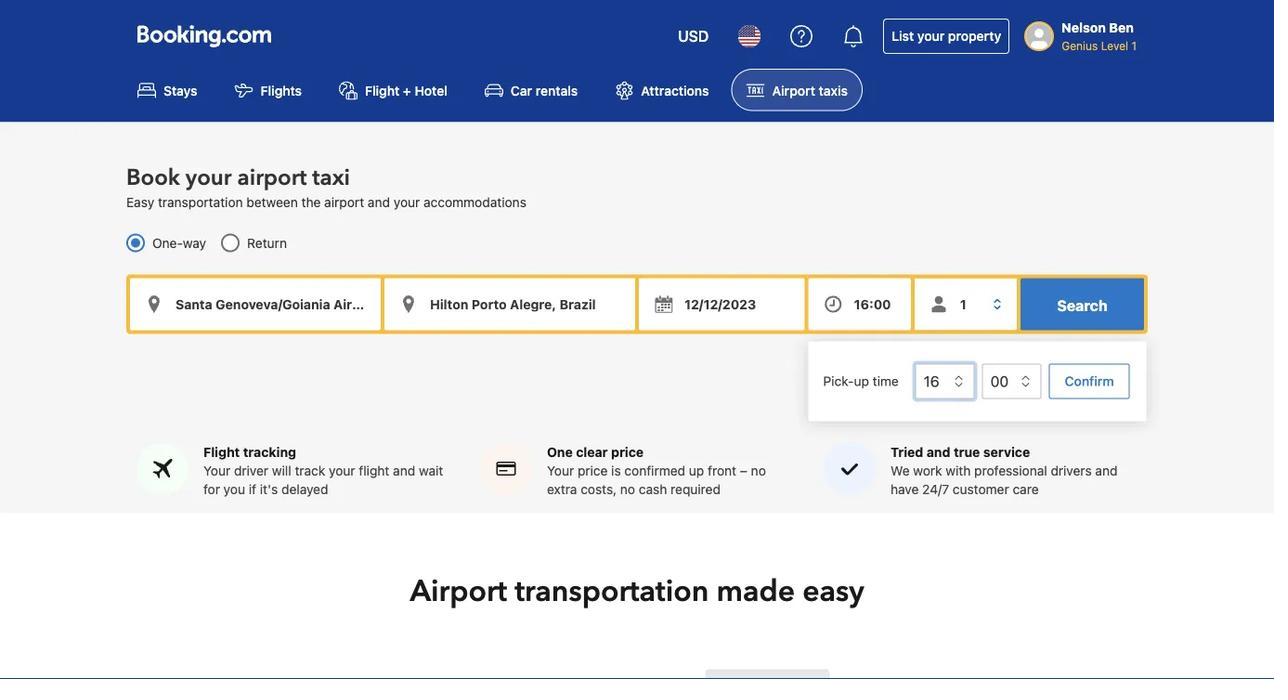 Task type: vqa. For each thing, say whether or not it's contained in the screenshot.
1st JAN from the right
no



Task type: locate. For each thing, give the bounding box(es) containing it.
your right the book
[[186, 162, 232, 193]]

price
[[611, 444, 644, 460], [578, 463, 608, 478]]

stays link
[[123, 69, 212, 111]]

airport for airport transportation made easy
[[410, 571, 507, 611]]

level
[[1102, 39, 1129, 52]]

required
[[671, 481, 721, 497]]

your
[[918, 28, 945, 44], [186, 162, 232, 193], [394, 194, 420, 209], [329, 463, 355, 478]]

service
[[984, 444, 1031, 460]]

one
[[547, 444, 573, 460]]

list your property
[[892, 28, 1002, 44]]

list
[[892, 28, 914, 44]]

cash
[[639, 481, 667, 497]]

1 horizontal spatial transportation
[[515, 571, 709, 611]]

flight
[[365, 82, 400, 98], [203, 444, 240, 460]]

flight + hotel link
[[324, 69, 463, 111]]

and left wait
[[393, 463, 416, 478]]

0 vertical spatial no
[[751, 463, 766, 478]]

0 vertical spatial flight
[[365, 82, 400, 98]]

transportation
[[158, 194, 243, 209], [515, 571, 709, 611]]

transportation inside book your airport taxi easy transportation between the airport and your accommodations
[[158, 194, 243, 209]]

your inside 'link'
[[918, 28, 945, 44]]

driver
[[234, 463, 269, 478]]

nelson
[[1062, 20, 1107, 35]]

and
[[368, 194, 390, 209], [927, 444, 951, 460], [393, 463, 416, 478], [1096, 463, 1118, 478]]

attractions
[[641, 82, 709, 98]]

1 horizontal spatial airport
[[773, 82, 816, 98]]

we
[[891, 463, 910, 478]]

up
[[855, 373, 870, 389], [689, 463, 705, 478]]

1 vertical spatial airport
[[410, 571, 507, 611]]

your right list
[[918, 28, 945, 44]]

and up work
[[927, 444, 951, 460]]

clear
[[576, 444, 608, 460]]

0 horizontal spatial transportation
[[158, 194, 243, 209]]

0 horizontal spatial up
[[689, 463, 705, 478]]

1 vertical spatial no
[[621, 481, 636, 497]]

0 vertical spatial transportation
[[158, 194, 243, 209]]

1 vertical spatial transportation
[[515, 571, 709, 611]]

and right the the
[[368, 194, 390, 209]]

1 horizontal spatial price
[[611, 444, 644, 460]]

book your airport taxi easy transportation between the airport and your accommodations
[[126, 162, 527, 209]]

0 horizontal spatial airport
[[410, 571, 507, 611]]

price down clear
[[578, 463, 608, 478]]

your up for
[[203, 463, 231, 478]]

front
[[708, 463, 737, 478]]

confirmed
[[625, 463, 686, 478]]

1 horizontal spatial flight
[[365, 82, 400, 98]]

delayed
[[282, 481, 328, 497]]

between
[[247, 194, 298, 209]]

0 vertical spatial price
[[611, 444, 644, 460]]

usd button
[[667, 14, 720, 59]]

0 vertical spatial airport
[[237, 162, 307, 193]]

1 your from the left
[[203, 463, 231, 478]]

airport down taxi
[[324, 194, 364, 209]]

your inside one clear price your price is confirmed up front – no extra costs, no cash required
[[547, 463, 574, 478]]

airport taxis
[[773, 82, 848, 98]]

confirm
[[1066, 373, 1115, 389]]

1 horizontal spatial airport
[[324, 194, 364, 209]]

flight inside flight tracking your driver will track your flight and wait for you if it's delayed
[[203, 444, 240, 460]]

flight left +
[[365, 82, 400, 98]]

1 vertical spatial airport
[[324, 194, 364, 209]]

professional
[[975, 463, 1048, 478]]

airport
[[773, 82, 816, 98], [410, 571, 507, 611]]

1 horizontal spatial your
[[547, 463, 574, 478]]

and inside book your airport taxi easy transportation between the airport and your accommodations
[[368, 194, 390, 209]]

customer
[[953, 481, 1010, 497]]

stays
[[164, 82, 198, 98]]

flights link
[[220, 69, 317, 111]]

1 horizontal spatial up
[[855, 373, 870, 389]]

1 vertical spatial up
[[689, 463, 705, 478]]

nelson ben genius level 1
[[1062, 20, 1137, 52]]

accommodations
[[424, 194, 527, 209]]

booking airport taxi image
[[706, 669, 1096, 679]]

tried
[[891, 444, 924, 460]]

no
[[751, 463, 766, 478], [621, 481, 636, 497]]

no down is
[[621, 481, 636, 497]]

your
[[203, 463, 231, 478], [547, 463, 574, 478]]

0 vertical spatial up
[[855, 373, 870, 389]]

your down the one
[[547, 463, 574, 478]]

no right – at right bottom
[[751, 463, 766, 478]]

it's
[[260, 481, 278, 497]]

genius
[[1062, 39, 1098, 52]]

airport up between
[[237, 162, 307, 193]]

up left time
[[855, 373, 870, 389]]

pick-up time
[[824, 373, 899, 389]]

flight tracking your driver will track your flight and wait for you if it's delayed
[[203, 444, 443, 497]]

airport
[[237, 162, 307, 193], [324, 194, 364, 209]]

16:00 button
[[809, 278, 911, 330]]

flight up driver
[[203, 444, 240, 460]]

0 horizontal spatial flight
[[203, 444, 240, 460]]

up up required
[[689, 463, 705, 478]]

1 vertical spatial flight
[[203, 444, 240, 460]]

airport taxis link
[[732, 69, 863, 111]]

0 horizontal spatial price
[[578, 463, 608, 478]]

easy
[[803, 571, 865, 611]]

0 vertical spatial airport
[[773, 82, 816, 98]]

extra
[[547, 481, 577, 497]]

drivers
[[1051, 463, 1092, 478]]

price up is
[[611, 444, 644, 460]]

–
[[740, 463, 748, 478]]

airport for airport taxis
[[773, 82, 816, 98]]

your right track
[[329, 463, 355, 478]]

one-way
[[152, 235, 206, 250]]

up inside one clear price your price is confirmed up front – no extra costs, no cash required
[[689, 463, 705, 478]]

0 horizontal spatial your
[[203, 463, 231, 478]]

1 vertical spatial price
[[578, 463, 608, 478]]

flights
[[261, 82, 302, 98]]

care
[[1013, 481, 1039, 497]]

your left accommodations
[[394, 194, 420, 209]]

1 horizontal spatial no
[[751, 463, 766, 478]]

car
[[511, 82, 533, 98]]

2 your from the left
[[547, 463, 574, 478]]



Task type: describe. For each thing, give the bounding box(es) containing it.
12/12/2023 button
[[639, 278, 805, 330]]

tracking
[[243, 444, 296, 460]]

confirm button
[[1050, 364, 1131, 399]]

if
[[249, 481, 256, 497]]

have
[[891, 481, 919, 497]]

and right drivers
[[1096, 463, 1118, 478]]

work
[[914, 463, 943, 478]]

property
[[949, 28, 1002, 44]]

airport transportation made easy
[[410, 571, 865, 611]]

0 horizontal spatial no
[[621, 481, 636, 497]]

made
[[717, 571, 796, 611]]

for
[[203, 481, 220, 497]]

+
[[403, 82, 411, 98]]

way
[[183, 235, 206, 250]]

one clear price your price is confirmed up front – no extra costs, no cash required
[[547, 444, 766, 497]]

you
[[224, 481, 245, 497]]

car rentals
[[511, 82, 578, 98]]

ben
[[1110, 20, 1134, 35]]

24/7
[[923, 481, 950, 497]]

time
[[873, 373, 899, 389]]

taxi
[[312, 162, 350, 193]]

your inside flight tracking your driver will track your flight and wait for you if it's delayed
[[203, 463, 231, 478]]

Enter pick-up location text field
[[130, 278, 381, 330]]

and inside flight tracking your driver will track your flight and wait for you if it's delayed
[[393, 463, 416, 478]]

flight for flight + hotel
[[365, 82, 400, 98]]

rentals
[[536, 82, 578, 98]]

flight
[[359, 463, 390, 478]]

your inside flight tracking your driver will track your flight and wait for you if it's delayed
[[329, 463, 355, 478]]

tried and true service we work with professional drivers and have 24/7 customer care
[[891, 444, 1118, 497]]

taxis
[[819, 82, 848, 98]]

16:00
[[854, 296, 892, 312]]

will
[[272, 463, 291, 478]]

track
[[295, 463, 325, 478]]

pick-
[[824, 373, 855, 389]]

1
[[1132, 39, 1137, 52]]

wait
[[419, 463, 443, 478]]

book
[[126, 162, 180, 193]]

search
[[1058, 296, 1108, 314]]

12/12/2023
[[685, 296, 757, 312]]

0 horizontal spatial airport
[[237, 162, 307, 193]]

easy
[[126, 194, 154, 209]]

car rentals link
[[470, 69, 593, 111]]

booking.com online hotel reservations image
[[138, 25, 271, 47]]

costs,
[[581, 481, 617, 497]]

search button
[[1021, 278, 1145, 330]]

one-
[[152, 235, 183, 250]]

Enter destination text field
[[385, 278, 636, 330]]

true
[[954, 444, 981, 460]]

usd
[[678, 27, 709, 45]]

with
[[946, 463, 971, 478]]

is
[[612, 463, 621, 478]]

return
[[247, 235, 287, 250]]

flight for flight tracking your driver will track your flight and wait for you if it's delayed
[[203, 444, 240, 460]]

list your property link
[[884, 19, 1010, 54]]

hotel
[[415, 82, 448, 98]]

flight + hotel
[[365, 82, 448, 98]]

the
[[302, 194, 321, 209]]

attractions link
[[600, 69, 724, 111]]



